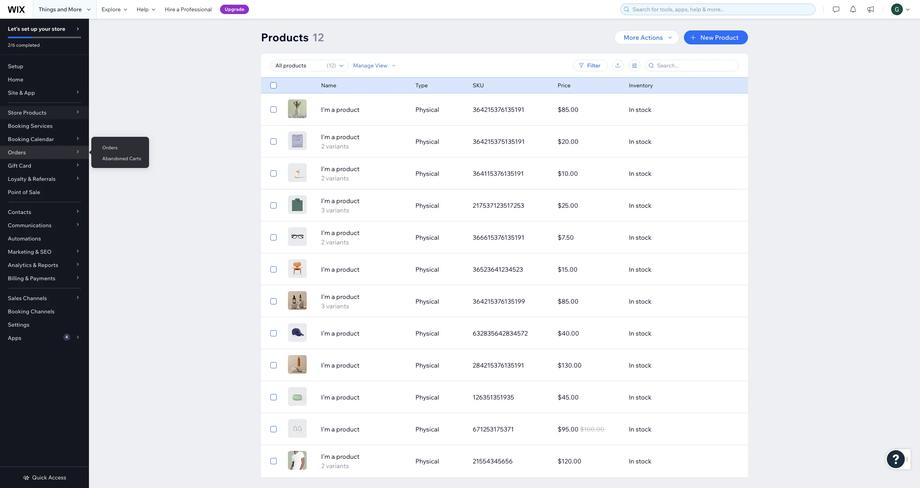 Task type: describe. For each thing, give the bounding box(es) containing it.
217537123517253
[[473, 202, 524, 210]]

physical link for 284215376135191
[[411, 356, 468, 375]]

5 product from the top
[[336, 229, 360, 237]]

marketing & seo
[[8, 249, 52, 256]]

stock for 366615376135191
[[636, 234, 652, 242]]

billing
[[8, 275, 24, 282]]

21554345656 link
[[468, 452, 553, 471]]

help button
[[132, 0, 160, 19]]

app
[[24, 89, 35, 96]]

referrals
[[33, 176, 56, 183]]

$130.00
[[558, 362, 582, 370]]

in stock for 21554345656
[[629, 458, 652, 466]]

upgrade button
[[220, 5, 249, 14]]

in for 21554345656
[[629, 458, 634, 466]]

analytics
[[8, 262, 32, 269]]

filter button
[[573, 60, 608, 71]]

36523641234523 link
[[468, 260, 553, 279]]

physical link for 366615376135191
[[411, 228, 468, 247]]

in stock for 364115376135191
[[629, 170, 652, 178]]

physical for 366615376135191
[[415, 234, 439, 242]]

8 i'm from the top
[[321, 330, 330, 338]]

284215376135191
[[473, 362, 524, 370]]

10 product from the top
[[336, 394, 360, 402]]

home link
[[0, 73, 89, 86]]

point
[[8, 189, 21, 196]]

and
[[57, 6, 67, 13]]

21554345656
[[473, 458, 513, 466]]

2 for 364215375135191
[[321, 142, 325, 150]]

12 i'm from the top
[[321, 453, 330, 461]]

analytics & reports
[[8, 262, 58, 269]]

new product
[[700, 34, 739, 41]]

automations
[[8, 235, 41, 242]]

physical link for 126351351935
[[411, 388, 468, 407]]

$95.00
[[558, 426, 579, 434]]

explore
[[102, 6, 121, 13]]

physical link for 217537123517253
[[411, 196, 468, 215]]

4 product from the top
[[336, 197, 360, 205]]

stock for 364115376135191
[[636, 170, 652, 178]]

126351351935 link
[[468, 388, 553, 407]]

more actions button
[[614, 30, 679, 44]]

gift card
[[8, 162, 31, 169]]

$130.00 link
[[553, 356, 624, 375]]

$40.00 link
[[553, 324, 624, 343]]

more actions
[[624, 34, 663, 41]]

physical for 364115376135191
[[415, 170, 439, 178]]

physical for 217537123517253
[[415, 202, 439, 210]]

new
[[700, 34, 714, 41]]

communications button
[[0, 219, 89, 232]]

price
[[558, 82, 571, 89]]

3 for 217537123517253
[[321, 206, 325, 214]]

help
[[137, 6, 149, 13]]

loyalty & referrals
[[8, 176, 56, 183]]

366615376135191 link
[[468, 228, 553, 247]]

364115376135191 link
[[468, 164, 553, 183]]

automations link
[[0, 232, 89, 245]]

orders link
[[91, 141, 149, 155]]

7 product from the top
[[336, 293, 360, 301]]

stock for 364215376135191
[[636, 106, 652, 114]]

i'm a product for 364215376135191
[[321, 106, 360, 114]]

$45.00 link
[[553, 388, 624, 407]]

hire
[[165, 6, 175, 13]]

physical for 284215376135191
[[415, 362, 439, 370]]

in stock for 217537123517253
[[629, 202, 652, 210]]

i'm a product link for 284215376135191
[[317, 361, 411, 370]]

physical link for 36523641234523
[[411, 260, 468, 279]]

set
[[21, 25, 29, 32]]

home
[[8, 76, 23, 83]]

i'm a product link for 126351351935
[[317, 393, 411, 402]]

12 for products 12
[[312, 30, 324, 44]]

store
[[8, 109, 22, 116]]

of
[[22, 189, 28, 196]]

services
[[31, 123, 53, 130]]

in stock for 364215376135199
[[629, 298, 652, 306]]

11 i'm from the top
[[321, 426, 330, 434]]

$120.00 link
[[553, 452, 624, 471]]

stock for 671253175371
[[636, 426, 652, 434]]

sales
[[8, 295, 22, 302]]

access
[[48, 475, 66, 482]]

loyalty & referrals button
[[0, 172, 89, 186]]

in for 364115376135191
[[629, 170, 634, 178]]

3 for 364215376135199
[[321, 302, 325, 310]]

$7.50 link
[[553, 228, 624, 247]]

hire a professional link
[[160, 0, 217, 19]]

stock for 364215375135191
[[636, 138, 652, 146]]

physical for 671253175371
[[415, 426, 439, 434]]

in for 366615376135191
[[629, 234, 634, 242]]

stock for 284215376135191
[[636, 362, 652, 370]]

physical for 364215375135191
[[415, 138, 439, 146]]

sales channels
[[8, 295, 47, 302]]

1 i'm from the top
[[321, 106, 330, 114]]

i'm a product for 36523641234523
[[321, 266, 360, 274]]

364115376135191
[[473, 170, 524, 178]]

in stock link for 364215376135191
[[624, 100, 709, 119]]

in stock for 366615376135191
[[629, 234, 652, 242]]

2 for 366615376135191
[[321, 238, 325, 246]]

in for 217537123517253
[[629, 202, 634, 210]]

products 12
[[261, 30, 324, 44]]

Unsaved view field
[[273, 60, 324, 71]]

284215376135191 link
[[468, 356, 553, 375]]

orders for the orders link
[[102, 145, 118, 151]]

2/6
[[8, 42, 15, 48]]

sale
[[29, 189, 40, 196]]

stock for 632835642834572
[[636, 330, 652, 338]]

variants for 217537123517253
[[326, 206, 349, 214]]

9 product from the top
[[336, 362, 360, 370]]

in stock for 671253175371
[[629, 426, 652, 434]]

setup link
[[0, 60, 89, 73]]

abandoned carts link
[[91, 152, 149, 165]]

in stock link for 126351351935
[[624, 388, 709, 407]]

$40.00
[[558, 330, 579, 338]]

a inside hire a professional link
[[177, 6, 179, 13]]

store
[[52, 25, 65, 32]]

i'm a product link for 364215376135191
[[317, 105, 411, 114]]

$15.00
[[558, 266, 578, 274]]

in stock link for 364215376135199
[[624, 292, 709, 311]]

i'm a product 2 variants for 364115376135191
[[321, 165, 360, 182]]

store products button
[[0, 106, 89, 119]]

7 i'm from the top
[[321, 293, 330, 301]]

$15.00 link
[[553, 260, 624, 279]]

things
[[39, 6, 56, 13]]

physical link for 671253175371
[[411, 420, 468, 439]]

variants for 21554345656
[[326, 462, 349, 470]]

loyalty
[[8, 176, 27, 183]]

1 horizontal spatial products
[[261, 30, 309, 44]]

actions
[[641, 34, 663, 41]]

billing & payments
[[8, 275, 55, 282]]

$85.00 for 364215376135199
[[558, 298, 579, 306]]

booking for booking calendar
[[8, 136, 29, 143]]

8 product from the top
[[336, 330, 360, 338]]

physical link for 21554345656
[[411, 452, 468, 471]]

9 i'm from the top
[[321, 362, 330, 370]]

contacts button
[[0, 206, 89, 219]]

your
[[39, 25, 50, 32]]

card
[[19, 162, 31, 169]]

& for loyalty
[[28, 176, 31, 183]]

2 for 364115376135191
[[321, 174, 325, 182]]

2 i'm from the top
[[321, 133, 330, 141]]

stock for 21554345656
[[636, 458, 652, 466]]

more inside more actions popup button
[[624, 34, 639, 41]]

booking calendar
[[8, 136, 54, 143]]

1 product from the top
[[336, 106, 360, 114]]

in stock link for 21554345656
[[624, 452, 709, 471]]

in stock link for 217537123517253
[[624, 196, 709, 215]]

( 12 )
[[327, 62, 336, 69]]

364215376135199 link
[[468, 292, 553, 311]]

variants for 366615376135191
[[326, 238, 349, 246]]

up
[[31, 25, 37, 32]]



Task type: locate. For each thing, give the bounding box(es) containing it.
$20.00
[[558, 138, 579, 146]]

variants for 364115376135191
[[326, 174, 349, 182]]

3 stock from the top
[[636, 170, 652, 178]]

3 in stock from the top
[[629, 170, 652, 178]]

5 i'm from the top
[[321, 229, 330, 237]]

contacts
[[8, 209, 31, 216]]

let's
[[8, 25, 20, 32]]

(
[[327, 62, 329, 69]]

& for marketing
[[35, 249, 39, 256]]

4 i'm a product from the top
[[321, 362, 360, 370]]

1 vertical spatial $85.00 link
[[553, 292, 624, 311]]

4 i'm a product link from the top
[[317, 361, 411, 370]]

8 in from the top
[[629, 330, 634, 338]]

orders inside the orders link
[[102, 145, 118, 151]]

11 in from the top
[[629, 426, 634, 434]]

in stock link for 366615376135191
[[624, 228, 709, 247]]

physical for 364215376135191
[[415, 106, 439, 114]]

physical for 21554345656
[[415, 458, 439, 466]]

2 $85.00 link from the top
[[553, 292, 624, 311]]

1 vertical spatial 12
[[329, 62, 334, 69]]

364215376135199
[[473, 298, 525, 306]]

3 i'm a product 2 variants from the top
[[321, 229, 360, 246]]

quick access
[[32, 475, 66, 482]]

in stock for 364215375135191
[[629, 138, 652, 146]]

10 in stock link from the top
[[624, 388, 709, 407]]

&
[[19, 89, 23, 96], [28, 176, 31, 183], [35, 249, 39, 256], [33, 262, 37, 269], [25, 275, 29, 282]]

4 2 from the top
[[321, 462, 325, 470]]

orders inside orders dropdown button
[[8, 149, 26, 156]]

7 stock from the top
[[636, 298, 652, 306]]

i'm a product link for 671253175371
[[317, 425, 411, 434]]

0 vertical spatial 3
[[321, 206, 325, 214]]

completed
[[16, 42, 40, 48]]

1 physical from the top
[[415, 106, 439, 114]]

4
[[65, 335, 68, 340]]

6 in from the top
[[629, 266, 634, 274]]

booking for booking services
[[8, 123, 29, 130]]

3 variants from the top
[[326, 206, 349, 214]]

2 product from the top
[[336, 133, 360, 141]]

1 3 from the top
[[321, 206, 325, 214]]

carts
[[129, 156, 141, 162]]

0 horizontal spatial products
[[23, 109, 47, 116]]

1 vertical spatial more
[[624, 34, 639, 41]]

sidebar element
[[0, 19, 89, 489]]

in stock for 632835642834572
[[629, 330, 652, 338]]

in for 632835642834572
[[629, 330, 634, 338]]

booking channels
[[8, 308, 55, 315]]

1 vertical spatial $85.00
[[558, 298, 579, 306]]

2 i'm a product 3 variants from the top
[[321, 293, 360, 310]]

$45.00
[[558, 394, 579, 402]]

3 i'm a product from the top
[[321, 330, 360, 338]]

stock
[[636, 106, 652, 114], [636, 138, 652, 146], [636, 170, 652, 178], [636, 202, 652, 210], [636, 234, 652, 242], [636, 266, 652, 274], [636, 298, 652, 306], [636, 330, 652, 338], [636, 362, 652, 370], [636, 394, 652, 402], [636, 426, 652, 434], [636, 458, 652, 466]]

$85.00 link for 364215376135191
[[553, 100, 624, 119]]

professional
[[181, 6, 212, 13]]

name
[[321, 82, 336, 89]]

4 i'm from the top
[[321, 197, 330, 205]]

in stock for 284215376135191
[[629, 362, 652, 370]]

in stock for 36523641234523
[[629, 266, 652, 274]]

in for 284215376135191
[[629, 362, 634, 370]]

more right and
[[68, 6, 82, 13]]

& right loyalty
[[28, 176, 31, 183]]

$10.00
[[558, 170, 578, 178]]

gift card button
[[0, 159, 89, 172]]

7 in stock from the top
[[629, 298, 652, 306]]

6 variants from the top
[[326, 462, 349, 470]]

store products
[[8, 109, 47, 116]]

0 horizontal spatial more
[[68, 6, 82, 13]]

)
[[334, 62, 336, 69]]

$25.00
[[558, 202, 578, 210]]

manage
[[353, 62, 374, 69]]

physical for 36523641234523
[[415, 266, 439, 274]]

0 vertical spatial $85.00
[[558, 106, 579, 114]]

gift
[[8, 162, 18, 169]]

8 in stock from the top
[[629, 330, 652, 338]]

2 in from the top
[[629, 138, 634, 146]]

$85.00
[[558, 106, 579, 114], [558, 298, 579, 306]]

analytics & reports button
[[0, 259, 89, 272]]

products inside dropdown button
[[23, 109, 47, 116]]

2
[[321, 142, 325, 150], [321, 174, 325, 182], [321, 238, 325, 246], [321, 462, 325, 470]]

stock for 36523641234523
[[636, 266, 652, 274]]

9 physical from the top
[[415, 362, 439, 370]]

seo
[[40, 249, 52, 256]]

5 in from the top
[[629, 234, 634, 242]]

8 physical link from the top
[[411, 324, 468, 343]]

11 physical from the top
[[415, 426, 439, 434]]

10 physical link from the top
[[411, 388, 468, 407]]

in stock for 126351351935
[[629, 394, 652, 402]]

217537123517253 link
[[468, 196, 553, 215]]

in stock link for 364115376135191
[[624, 164, 709, 183]]

1 vertical spatial products
[[23, 109, 47, 116]]

$20.00 link
[[553, 132, 624, 151]]

filter
[[587, 62, 601, 69]]

11 stock from the top
[[636, 426, 652, 434]]

& inside 'dropdown button'
[[28, 176, 31, 183]]

3 i'm a product link from the top
[[317, 329, 411, 338]]

product
[[336, 106, 360, 114], [336, 133, 360, 141], [336, 165, 360, 173], [336, 197, 360, 205], [336, 229, 360, 237], [336, 266, 360, 274], [336, 293, 360, 301], [336, 330, 360, 338], [336, 362, 360, 370], [336, 394, 360, 402], [336, 426, 360, 434], [336, 453, 360, 461]]

$85.00 up $40.00
[[558, 298, 579, 306]]

site
[[8, 89, 18, 96]]

$85.00 link up '$40.00' link
[[553, 292, 624, 311]]

12 physical from the top
[[415, 458, 439, 466]]

type
[[415, 82, 428, 89]]

orders for orders dropdown button
[[8, 149, 26, 156]]

booking down booking services at the left of page
[[8, 136, 29, 143]]

channels inside dropdown button
[[23, 295, 47, 302]]

i'm a product for 632835642834572
[[321, 330, 360, 338]]

4 in stock link from the top
[[624, 196, 709, 215]]

12 product from the top
[[336, 453, 360, 461]]

in for 36523641234523
[[629, 266, 634, 274]]

1 i'm a product link from the top
[[317, 105, 411, 114]]

apps
[[8, 335, 21, 342]]

1 horizontal spatial more
[[624, 34, 639, 41]]

physical link for 364215375135191
[[411, 132, 468, 151]]

1 horizontal spatial 12
[[329, 62, 334, 69]]

3 i'm from the top
[[321, 165, 330, 173]]

0 vertical spatial more
[[68, 6, 82, 13]]

1 physical link from the top
[[411, 100, 468, 119]]

11 in stock link from the top
[[624, 420, 709, 439]]

2 physical link from the top
[[411, 132, 468, 151]]

in for 364215376135191
[[629, 106, 634, 114]]

products up booking services at the left of page
[[23, 109, 47, 116]]

stock for 217537123517253
[[636, 202, 652, 210]]

manage view button
[[353, 62, 397, 69]]

stock for 364215376135199
[[636, 298, 652, 306]]

site & app button
[[0, 86, 89, 100]]

8 stock from the top
[[636, 330, 652, 338]]

channels up the settings link
[[31, 308, 55, 315]]

booking inside dropdown button
[[8, 136, 29, 143]]

$10.00 link
[[553, 164, 624, 183]]

11 physical link from the top
[[411, 420, 468, 439]]

1 $85.00 from the top
[[558, 106, 579, 114]]

in stock link for 364215375135191
[[624, 132, 709, 151]]

physical link for 364115376135191
[[411, 164, 468, 183]]

2 i'm a product 2 variants from the top
[[321, 165, 360, 182]]

orders up gift card
[[8, 149, 26, 156]]

1 variants from the top
[[326, 142, 349, 150]]

physical for 364215376135199
[[415, 298, 439, 306]]

more left actions
[[624, 34, 639, 41]]

physical link for 632835642834572
[[411, 324, 468, 343]]

orders up abandoned
[[102, 145, 118, 151]]

12 up unsaved view field at the left top of the page
[[312, 30, 324, 44]]

more
[[68, 6, 82, 13], [624, 34, 639, 41]]

6 in stock link from the top
[[624, 260, 709, 279]]

10 in stock from the top
[[629, 394, 652, 402]]

& left reports
[[33, 262, 37, 269]]

6 product from the top
[[336, 266, 360, 274]]

variants for 364215375135191
[[326, 142, 349, 150]]

5 i'm a product from the top
[[321, 394, 360, 402]]

5 i'm a product link from the top
[[317, 393, 411, 402]]

2 vertical spatial booking
[[8, 308, 29, 315]]

& left seo
[[35, 249, 39, 256]]

12 for ( 12 )
[[329, 62, 334, 69]]

364215375135191 link
[[468, 132, 553, 151]]

stock for 126351351935
[[636, 394, 652, 402]]

1 vertical spatial channels
[[31, 308, 55, 315]]

in stock link for 36523641234523
[[624, 260, 709, 279]]

632835642834572
[[473, 330, 528, 338]]

3 booking from the top
[[8, 308, 29, 315]]

3
[[321, 206, 325, 214], [321, 302, 325, 310]]

i'm a product 2 variants for 364215375135191
[[321, 133, 360, 150]]

variants for 364215376135199
[[326, 302, 349, 310]]

channels up booking channels
[[23, 295, 47, 302]]

12 physical link from the top
[[411, 452, 468, 471]]

i'm a product 2 variants for 366615376135191
[[321, 229, 360, 246]]

1 vertical spatial i'm a product 3 variants
[[321, 293, 360, 310]]

364215375135191
[[473, 138, 525, 146]]

5 physical link from the top
[[411, 228, 468, 247]]

physical for 126351351935
[[415, 394, 439, 402]]

0 vertical spatial i'm a product 3 variants
[[321, 197, 360, 214]]

& inside "dropdown button"
[[25, 275, 29, 282]]

366615376135191
[[473, 234, 524, 242]]

1 in from the top
[[629, 106, 634, 114]]

8 in stock link from the top
[[624, 324, 709, 343]]

$95.00 $100.00
[[558, 426, 604, 434]]

10 i'm from the top
[[321, 394, 330, 402]]

booking down store
[[8, 123, 29, 130]]

11 in stock from the top
[[629, 426, 652, 434]]

2 i'm a product link from the top
[[317, 265, 411, 274]]

0 vertical spatial 12
[[312, 30, 324, 44]]

11 product from the top
[[336, 426, 360, 434]]

$85.00 link for 364215376135199
[[553, 292, 624, 311]]

2 for 21554345656
[[321, 462, 325, 470]]

10 in from the top
[[629, 394, 634, 402]]

$85.00 down price
[[558, 106, 579, 114]]

quick access button
[[23, 475, 66, 482]]

Search for tools, apps, help & more... field
[[630, 4, 813, 15]]

setup
[[8, 63, 23, 70]]

& right the site
[[19, 89, 23, 96]]

& for site
[[19, 89, 23, 96]]

booking services link
[[0, 119, 89, 133]]

1 i'm a product 3 variants from the top
[[321, 197, 360, 214]]

2 variants from the top
[[326, 174, 349, 182]]

booking services
[[8, 123, 53, 130]]

10 stock from the top
[[636, 394, 652, 402]]

1 vertical spatial booking
[[8, 136, 29, 143]]

4 in stock from the top
[[629, 202, 652, 210]]

1 vertical spatial 3
[[321, 302, 325, 310]]

$85.00 link
[[553, 100, 624, 119], [553, 292, 624, 311]]

Search... field
[[655, 60, 736, 71]]

2 stock from the top
[[636, 138, 652, 146]]

& for analytics
[[33, 262, 37, 269]]

physical link for 364215376135199
[[411, 292, 468, 311]]

2 $85.00 from the top
[[558, 298, 579, 306]]

1 booking from the top
[[8, 123, 29, 130]]

i'm a product link for 36523641234523
[[317, 265, 411, 274]]

upgrade
[[225, 6, 244, 12]]

point of sale
[[8, 189, 40, 196]]

1 2 from the top
[[321, 142, 325, 150]]

671253175371
[[473, 426, 514, 434]]

booking for booking channels
[[8, 308, 29, 315]]

calendar
[[31, 136, 54, 143]]

7 in from the top
[[629, 298, 634, 306]]

booking channels link
[[0, 305, 89, 318]]

hire a professional
[[165, 6, 212, 13]]

in stock link for 671253175371
[[624, 420, 709, 439]]

0 horizontal spatial 12
[[312, 30, 324, 44]]

in stock link for 632835642834572
[[624, 324, 709, 343]]

7 physical link from the top
[[411, 292, 468, 311]]

products up unsaved view field at the left top of the page
[[261, 30, 309, 44]]

6 i'm a product link from the top
[[317, 425, 411, 434]]

0 vertical spatial booking
[[8, 123, 29, 130]]

2 booking from the top
[[8, 136, 29, 143]]

1 horizontal spatial orders
[[102, 145, 118, 151]]

6 i'm from the top
[[321, 266, 330, 274]]

channels for booking channels
[[31, 308, 55, 315]]

$100.00
[[580, 426, 604, 434]]

0 vertical spatial products
[[261, 30, 309, 44]]

channels for sales channels
[[23, 295, 47, 302]]

6 stock from the top
[[636, 266, 652, 274]]

physical link for 364215376135191
[[411, 100, 468, 119]]

1 stock from the top
[[636, 106, 652, 114]]

2 2 from the top
[[321, 174, 325, 182]]

3 in stock link from the top
[[624, 164, 709, 183]]

$85.00 for 364215376135191
[[558, 106, 579, 114]]

i'm a product for 284215376135191
[[321, 362, 360, 370]]

3 product from the top
[[336, 165, 360, 173]]

site & app
[[8, 89, 35, 96]]

i'm a product 3 variants for 364215376135199
[[321, 293, 360, 310]]

None checkbox
[[270, 105, 277, 114], [270, 233, 277, 242], [270, 361, 277, 370], [270, 425, 277, 434], [270, 105, 277, 114], [270, 233, 277, 242], [270, 361, 277, 370], [270, 425, 277, 434]]

5 in stock link from the top
[[624, 228, 709, 247]]

abandoned carts
[[102, 156, 141, 162]]

4 physical link from the top
[[411, 196, 468, 215]]

9 stock from the top
[[636, 362, 652, 370]]

$85.00 link up $20.00 link
[[553, 100, 624, 119]]

0 vertical spatial $85.00 link
[[553, 100, 624, 119]]

2 i'm a product from the top
[[321, 266, 360, 274]]

12 up the 'name'
[[329, 62, 334, 69]]

orders button
[[0, 146, 89, 159]]

12 stock from the top
[[636, 458, 652, 466]]

manage view
[[353, 62, 388, 69]]

5 physical from the top
[[415, 234, 439, 242]]

i'm a product 2 variants for 21554345656
[[321, 453, 360, 470]]

None checkbox
[[270, 81, 277, 90], [270, 137, 277, 146], [270, 169, 277, 178], [270, 201, 277, 210], [270, 265, 277, 274], [270, 297, 277, 306], [270, 329, 277, 338], [270, 393, 277, 402], [270, 457, 277, 466], [270, 81, 277, 90], [270, 137, 277, 146], [270, 169, 277, 178], [270, 201, 277, 210], [270, 265, 277, 274], [270, 297, 277, 306], [270, 329, 277, 338], [270, 393, 277, 402], [270, 457, 277, 466]]

6 in stock from the top
[[629, 266, 652, 274]]

5 stock from the top
[[636, 234, 652, 242]]

& right billing
[[25, 275, 29, 282]]

sku
[[473, 82, 484, 89]]

1 in stock link from the top
[[624, 100, 709, 119]]

booking up settings
[[8, 308, 29, 315]]

i'm a product for 126351351935
[[321, 394, 360, 402]]

2 in stock link from the top
[[624, 132, 709, 151]]

i'm a product 3 variants for 217537123517253
[[321, 197, 360, 214]]

632835642834572 link
[[468, 324, 553, 343]]

7 physical from the top
[[415, 298, 439, 306]]

9 in from the top
[[629, 362, 634, 370]]

settings link
[[0, 318, 89, 332]]

new product button
[[684, 30, 748, 44]]

reports
[[38, 262, 58, 269]]

9 in stock from the top
[[629, 362, 652, 370]]

physical for 632835642834572
[[415, 330, 439, 338]]

settings
[[8, 322, 29, 329]]

in for 126351351935
[[629, 394, 634, 402]]

3 2 from the top
[[321, 238, 325, 246]]

in for 364215376135199
[[629, 298, 634, 306]]

i'm a product for 671253175371
[[321, 426, 360, 434]]

in stock for 364215376135191
[[629, 106, 652, 114]]

view
[[375, 62, 388, 69]]

& for billing
[[25, 275, 29, 282]]

126351351935
[[473, 394, 514, 402]]

0 horizontal spatial orders
[[8, 149, 26, 156]]

5 in stock from the top
[[629, 234, 652, 242]]

0 vertical spatial channels
[[23, 295, 47, 302]]

in stock link for 284215376135191
[[624, 356, 709, 375]]

in for 671253175371
[[629, 426, 634, 434]]

671253175371 link
[[468, 420, 553, 439]]

i'm a product 2 variants
[[321, 133, 360, 150], [321, 165, 360, 182], [321, 229, 360, 246], [321, 453, 360, 470]]



Task type: vqa. For each thing, say whether or not it's contained in the screenshot.
Quick on the left
yes



